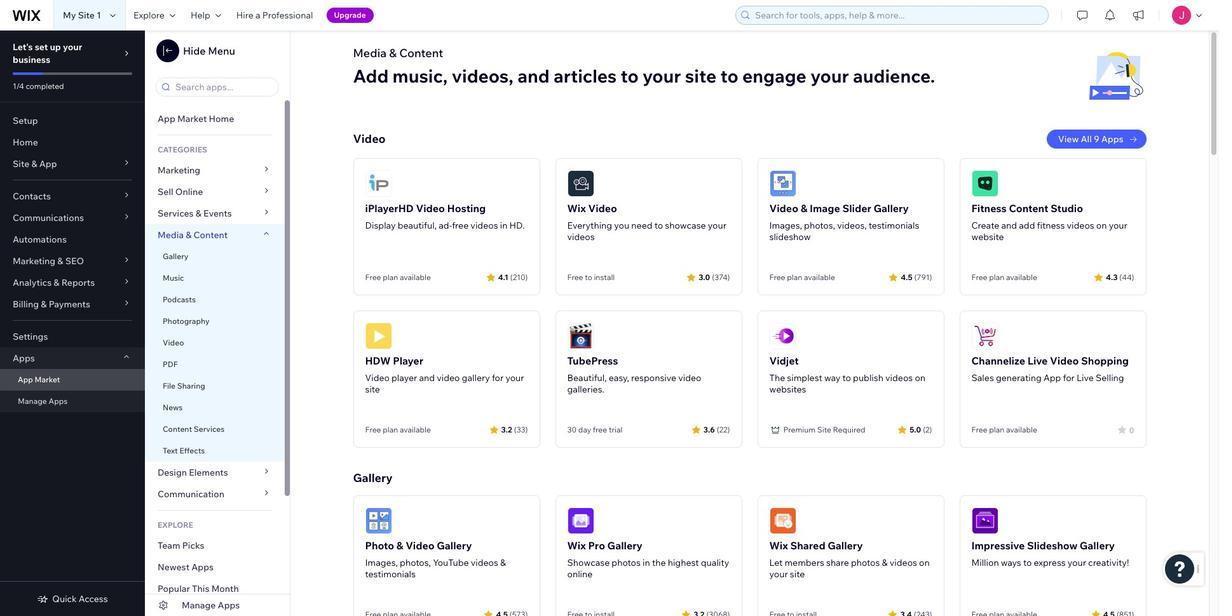 Task type: describe. For each thing, give the bounding box(es) containing it.
content down news
[[163, 425, 192, 434]]

content inside media & content add music, videos, and articles to your site to engage your audience.
[[399, 46, 443, 60]]

my
[[63, 10, 76, 21]]

& for media & content
[[186, 230, 192, 241]]

podcasts link
[[145, 289, 285, 311]]

hire a professional
[[236, 10, 313, 21]]

apps inside 'link'
[[192, 562, 214, 573]]

your inside wix video everything you need to showcase your videos
[[708, 220, 727, 231]]

text effects link
[[145, 441, 285, 462]]

payments
[[49, 299, 90, 310]]

pdf link
[[145, 354, 285, 376]]

responsive
[[631, 373, 677, 384]]

premium site required
[[784, 425, 866, 435]]

publish
[[853, 373, 884, 384]]

tubepress beautiful, easy, responsive video galleries.
[[567, 355, 702, 395]]

& for video & image slider gallery images, photos, videos, testimonials slideshow
[[801, 202, 808, 215]]

galleries.
[[567, 384, 605, 395]]

Search apps... field
[[172, 78, 275, 96]]

media & content
[[158, 230, 228, 241]]

billing & payments button
[[0, 294, 145, 315]]

wix video everything you need to showcase your videos
[[567, 202, 727, 243]]

analytics & reports button
[[0, 272, 145, 294]]

to left install
[[585, 273, 592, 282]]

& for services & events
[[196, 208, 201, 219]]

free inside iplayerhd video hosting display beautiful, ad-free videos in hd.
[[452, 220, 469, 231]]

quick access
[[52, 594, 108, 605]]

0 vertical spatial manage apps link
[[0, 391, 145, 413]]

settings
[[13, 331, 48, 343]]

5.0 (2)
[[910, 425, 932, 435]]

in inside wix pro gallery showcase photos in the highest quality online
[[643, 558, 650, 569]]

beautiful,
[[567, 373, 607, 384]]

billing
[[13, 299, 39, 310]]

9
[[1094, 134, 1100, 145]]

hd.
[[510, 220, 525, 231]]

gallery inside wix shared gallery let members share photos & videos on your site
[[828, 540, 863, 552]]

3.0 (374)
[[699, 272, 730, 282]]

0 horizontal spatial manage
[[18, 397, 47, 406]]

wix pro gallery logo image
[[567, 508, 594, 535]]

1 horizontal spatial manage
[[182, 600, 216, 612]]

1 vertical spatial manage apps
[[182, 600, 240, 612]]

add
[[1019, 220, 1035, 231]]

pro
[[588, 540, 605, 552]]

team picks
[[158, 540, 204, 552]]

impressive slideshow gallery million ways to express your creativity!
[[972, 540, 1129, 569]]

beautiful,
[[398, 220, 437, 231]]

1 vertical spatial manage apps link
[[145, 595, 290, 617]]

& for marketing & seo
[[57, 256, 63, 267]]

video inside wix video everything you need to showcase your videos
[[588, 202, 617, 215]]

slideshow
[[1027, 540, 1078, 552]]

you
[[614, 220, 630, 231]]

photos, inside "photo & video gallery images, photos, youtube videos & testimonials"
[[400, 558, 431, 569]]

quick access button
[[37, 594, 108, 605]]

gallery link
[[145, 246, 285, 268]]

available for create
[[1006, 273, 1037, 282]]

home inside app market home link
[[209, 113, 234, 125]]

news
[[163, 403, 183, 413]]

to left engage
[[721, 65, 739, 87]]

home link
[[0, 132, 145, 153]]

showcase
[[665, 220, 706, 231]]

analytics
[[13, 277, 52, 289]]

video up the iplayerhd video hosting logo at left
[[353, 132, 386, 146]]

testimonials inside "photo & video gallery images, photos, youtube videos & testimonials"
[[365, 569, 416, 580]]

free for hdw player
[[365, 425, 381, 435]]

podcasts
[[163, 295, 196, 305]]

apps right '9'
[[1102, 134, 1124, 145]]

popular
[[158, 584, 190, 595]]

4.5
[[901, 272, 913, 282]]

free for fitness content studio
[[972, 273, 988, 282]]

free plan available for fitness
[[972, 273, 1037, 282]]

your inside wix shared gallery let members share photos & videos on your site
[[770, 569, 788, 580]]

marketing & seo button
[[0, 250, 145, 272]]

videos, inside video & image slider gallery images, photos, videos, testimonials slideshow
[[837, 220, 867, 231]]

shopping
[[1081, 355, 1129, 367]]

free for channelize live video shopping
[[972, 425, 988, 435]]

for for player
[[492, 373, 504, 384]]

gallery inside "photo & video gallery images, photos, youtube videos & testimonials"
[[437, 540, 472, 552]]

team
[[158, 540, 180, 552]]

quick
[[52, 594, 77, 605]]

studio
[[1051, 202, 1083, 215]]

let's set up your business
[[13, 41, 82, 65]]

day
[[578, 425, 591, 435]]

1
[[97, 10, 101, 21]]

communication
[[158, 489, 226, 500]]

and for hdw player
[[419, 373, 435, 384]]

site inside the hdw player video player and video gallery for your site
[[365, 384, 380, 395]]

available for display
[[400, 273, 431, 282]]

app inside dropdown button
[[39, 158, 57, 170]]

(791)
[[915, 272, 932, 282]]

(2)
[[923, 425, 932, 435]]

analytics & reports
[[13, 277, 95, 289]]

selling
[[1096, 373, 1124, 384]]

to right articles
[[621, 65, 639, 87]]

content services link
[[145, 419, 285, 441]]

million
[[972, 558, 999, 569]]

wix pro gallery showcase photos in the highest quality online
[[567, 540, 729, 580]]

vidjet logo image
[[770, 323, 796, 350]]

app up categories
[[158, 113, 175, 125]]

content services
[[163, 425, 225, 434]]

4.1
[[498, 272, 508, 282]]

video inside video & image slider gallery images, photos, videos, testimonials slideshow
[[770, 202, 799, 215]]

marketing & seo
[[13, 256, 84, 267]]

Search for tools, apps, help & more... field
[[751, 6, 1045, 24]]

pdf
[[163, 360, 178, 369]]

let's
[[13, 41, 33, 53]]

setup
[[13, 115, 38, 127]]

impressive slideshow gallery logo image
[[972, 508, 998, 535]]

wix for wix pro gallery
[[567, 540, 586, 552]]

hide menu
[[183, 45, 235, 57]]

3.6
[[704, 425, 715, 435]]

marketing for marketing
[[158, 165, 200, 176]]

gallery inside wix pro gallery showcase photos in the highest quality online
[[608, 540, 643, 552]]

apps button
[[0, 348, 145, 369]]

videos, inside media & content add music, videos, and articles to your site to engage your audience.
[[452, 65, 514, 87]]

gallery up photo & video gallery logo
[[353, 471, 393, 486]]

videos inside the fitness content studio create and add fitness videos on your website
[[1067, 220, 1095, 231]]

& for billing & payments
[[41, 299, 47, 310]]

photo
[[365, 540, 394, 552]]

free for wix video
[[567, 273, 583, 282]]

site & app button
[[0, 153, 145, 175]]

sidebar element containing hide menu
[[145, 31, 291, 617]]

video inside "photo & video gallery images, photos, youtube videos & testimonials"
[[406, 540, 435, 552]]

upgrade button
[[326, 8, 374, 23]]

testimonials inside video & image slider gallery images, photos, videos, testimonials slideshow
[[869, 220, 920, 231]]

design elements
[[158, 467, 228, 479]]

this
[[192, 584, 209, 595]]

photos inside wix pro gallery showcase photos in the highest quality online
[[612, 558, 641, 569]]

file
[[163, 381, 176, 391]]

videos inside wix shared gallery let members share photos & videos on your site
[[890, 558, 917, 569]]

gallery inside video & image slider gallery images, photos, videos, testimonials slideshow
[[874, 202, 909, 215]]

on inside the fitness content studio create and add fitness videos on your website
[[1097, 220, 1107, 231]]

site inside wix shared gallery let members share photos & videos on your site
[[790, 569, 805, 580]]

marketing link
[[145, 160, 285, 181]]

app inside channelize live video shopping sales generating app for live selling
[[1044, 373, 1061, 384]]

gallery inside 'link'
[[163, 252, 188, 261]]

videos inside vidjet the simplest way to publish videos on websites
[[886, 373, 913, 384]]

services & events link
[[145, 203, 285, 224]]

3.2
[[501, 425, 512, 435]]

file sharing link
[[145, 376, 285, 397]]

free plan available for channelize
[[972, 425, 1037, 435]]

4.5 (791)
[[901, 272, 932, 282]]

media for media & content
[[158, 230, 184, 241]]

plan for hdw
[[383, 425, 398, 435]]

contacts
[[13, 191, 51, 202]]

0
[[1130, 426, 1135, 435]]

available for slider
[[804, 273, 835, 282]]

categories
[[158, 145, 207, 154]]



Task type: locate. For each thing, give the bounding box(es) containing it.
available down add
[[1006, 273, 1037, 282]]

marketing up analytics
[[13, 256, 55, 267]]

gallery
[[874, 202, 909, 215], [163, 252, 188, 261], [353, 471, 393, 486], [437, 540, 472, 552], [608, 540, 643, 552], [828, 540, 863, 552], [1080, 540, 1115, 552]]

in
[[500, 220, 508, 231], [643, 558, 650, 569]]

0 vertical spatial in
[[500, 220, 508, 231]]

sell
[[158, 186, 173, 198]]

slider
[[843, 202, 872, 215]]

videos inside iplayerhd video hosting display beautiful, ad-free videos in hd.
[[471, 220, 498, 231]]

videos, down slider
[[837, 220, 867, 231]]

marketing down categories
[[158, 165, 200, 176]]

free plan available down website
[[972, 273, 1037, 282]]

effects
[[180, 446, 205, 456]]

2 vertical spatial site
[[790, 569, 805, 580]]

video right responsive
[[679, 373, 702, 384]]

0 vertical spatial home
[[209, 113, 234, 125]]

photo & video gallery images, photos, youtube videos & testimonials
[[365, 540, 506, 580]]

wix video logo image
[[567, 170, 594, 197]]

manage down popular this month
[[182, 600, 216, 612]]

vidjet
[[770, 355, 799, 367]]

up
[[50, 41, 61, 53]]

creativity!
[[1089, 558, 1129, 569]]

home down search apps... field
[[209, 113, 234, 125]]

free for iplayerhd video hosting
[[365, 273, 381, 282]]

1 horizontal spatial free
[[593, 425, 607, 435]]

news link
[[145, 397, 285, 419]]

0 horizontal spatial media
[[158, 230, 184, 241]]

1 sidebar element from the left
[[0, 31, 145, 617]]

video down hdw
[[365, 373, 390, 384]]

(374)
[[712, 272, 730, 282]]

1 horizontal spatial media
[[353, 46, 387, 60]]

1 horizontal spatial images,
[[770, 220, 802, 231]]

in left hd.
[[500, 220, 508, 231]]

2 vertical spatial site
[[817, 425, 832, 435]]

for right gallery
[[492, 373, 504, 384]]

to inside impressive slideshow gallery million ways to express your creativity!
[[1024, 558, 1032, 569]]

manage apps down "app market"
[[18, 397, 68, 406]]

everything
[[567, 220, 612, 231]]

wix for wix video
[[567, 202, 586, 215]]

services down news 'link'
[[194, 425, 225, 434]]

0 vertical spatial images,
[[770, 220, 802, 231]]

& for media & content add music, videos, and articles to your site to engage your audience.
[[389, 46, 397, 60]]

express
[[1034, 558, 1066, 569]]

0 horizontal spatial market
[[35, 375, 60, 385]]

0 horizontal spatial videos,
[[452, 65, 514, 87]]

slideshow
[[770, 231, 811, 243]]

apps down settings
[[13, 353, 35, 364]]

photos inside wix shared gallery let members share photos & videos on your site
[[851, 558, 880, 569]]

business
[[13, 54, 50, 65]]

channelize live video shopping logo image
[[972, 323, 998, 350]]

content up music,
[[399, 46, 443, 60]]

the
[[770, 373, 785, 384]]

on inside vidjet the simplest way to publish videos on websites
[[915, 373, 926, 384]]

site up contacts
[[13, 158, 29, 170]]

impressive
[[972, 540, 1025, 552]]

1 photos from the left
[[612, 558, 641, 569]]

1 horizontal spatial video
[[679, 373, 702, 384]]

sell online
[[158, 186, 203, 198]]

content up add
[[1009, 202, 1049, 215]]

0 vertical spatial manage
[[18, 397, 47, 406]]

0 horizontal spatial home
[[13, 137, 38, 148]]

gallery right 'pro'
[[608, 540, 643, 552]]

1 horizontal spatial site
[[685, 65, 717, 87]]

0 horizontal spatial site
[[13, 158, 29, 170]]

on
[[1097, 220, 1107, 231], [915, 373, 926, 384], [919, 558, 930, 569]]

video inside "link"
[[163, 338, 184, 348]]

video left gallery
[[437, 373, 460, 384]]

photos right share at the right bottom of the page
[[851, 558, 880, 569]]

and inside media & content add music, videos, and articles to your site to engage your audience.
[[518, 65, 550, 87]]

1 vertical spatial free
[[593, 425, 607, 435]]

available down slideshow
[[804, 273, 835, 282]]

manage apps down this
[[182, 600, 240, 612]]

1 horizontal spatial photos,
[[804, 220, 835, 231]]

live up generating
[[1028, 355, 1048, 367]]

video inside tubepress beautiful, easy, responsive video galleries.
[[679, 373, 702, 384]]

video inside the hdw player video player and video gallery for your site
[[365, 373, 390, 384]]

1 horizontal spatial market
[[177, 113, 207, 125]]

1 horizontal spatial videos,
[[837, 220, 867, 231]]

0 vertical spatial videos,
[[452, 65, 514, 87]]

1 vertical spatial market
[[35, 375, 60, 385]]

1 vertical spatial site
[[13, 158, 29, 170]]

gallery up the music
[[163, 252, 188, 261]]

plan down display
[[383, 273, 398, 282]]

apps inside popup button
[[13, 353, 35, 364]]

communication link
[[145, 484, 285, 505]]

free plan available down slideshow
[[770, 273, 835, 282]]

way
[[825, 373, 841, 384]]

wix shared gallery logo image
[[770, 508, 796, 535]]

iplayerhd
[[365, 202, 414, 215]]

hdw player logo image
[[365, 323, 392, 350]]

video inside iplayerhd video hosting display beautiful, ad-free videos in hd.
[[416, 202, 445, 215]]

sidebar element
[[0, 31, 145, 617], [145, 31, 291, 617]]

and for fitness content studio
[[1002, 220, 1017, 231]]

wix for wix shared gallery
[[770, 540, 788, 552]]

1 vertical spatial testimonials
[[365, 569, 416, 580]]

hdw player video player and video gallery for your site
[[365, 355, 524, 395]]

free plan available for iplayerhd
[[365, 273, 431, 282]]

photos left the
[[612, 558, 641, 569]]

1 horizontal spatial live
[[1077, 373, 1094, 384]]

free for video & image slider gallery
[[770, 273, 785, 282]]

text
[[163, 446, 178, 456]]

1 vertical spatial live
[[1077, 373, 1094, 384]]

manage apps link down newest apps 'link'
[[145, 595, 290, 617]]

wix inside wix pro gallery showcase photos in the highest quality online
[[567, 540, 586, 552]]

video up pdf
[[163, 338, 184, 348]]

& for analytics & reports
[[54, 277, 59, 289]]

free plan available for hdw
[[365, 425, 431, 435]]

on right fitness
[[1097, 220, 1107, 231]]

photos, down image
[[804, 220, 835, 231]]

and
[[518, 65, 550, 87], [1002, 220, 1017, 231], [419, 373, 435, 384]]

videos inside "photo & video gallery images, photos, youtube videos & testimonials"
[[471, 558, 498, 569]]

free
[[365, 273, 381, 282], [567, 273, 583, 282], [770, 273, 785, 282], [972, 273, 988, 282], [365, 425, 381, 435], [972, 425, 988, 435]]

& inside video & image slider gallery images, photos, videos, testimonials slideshow
[[801, 202, 808, 215]]

and inside the hdw player video player and video gallery for your site
[[419, 373, 435, 384]]

generating
[[996, 373, 1042, 384]]

image
[[810, 202, 840, 215]]

0 horizontal spatial marketing
[[13, 256, 55, 267]]

gallery up share at the right bottom of the page
[[828, 540, 863, 552]]

tubepress logo image
[[567, 323, 594, 350]]

site inside dropdown button
[[13, 158, 29, 170]]

for for live
[[1063, 373, 1075, 384]]

picks
[[182, 540, 204, 552]]

site for my
[[78, 10, 95, 21]]

video up youtube
[[406, 540, 435, 552]]

free down hosting
[[452, 220, 469, 231]]

your inside the hdw player video player and video gallery for your site
[[506, 373, 524, 384]]

site left 1
[[78, 10, 95, 21]]

video up beautiful,
[[416, 202, 445, 215]]

1 video from the left
[[437, 373, 460, 384]]

fitness content studio logo image
[[972, 170, 998, 197]]

in left the
[[643, 558, 650, 569]]

1 vertical spatial services
[[194, 425, 225, 434]]

content
[[399, 46, 443, 60], [1009, 202, 1049, 215], [194, 230, 228, 241], [163, 425, 192, 434]]

plan down slideshow
[[787, 273, 803, 282]]

& for photo & video gallery images, photos, youtube videos & testimonials
[[397, 540, 403, 552]]

videos inside wix video everything you need to showcase your videos
[[567, 231, 595, 243]]

content inside the fitness content studio create and add fitness videos on your website
[[1009, 202, 1049, 215]]

apps down month
[[218, 600, 240, 612]]

plan down sales
[[989, 425, 1005, 435]]

images, inside "photo & video gallery images, photos, youtube videos & testimonials"
[[365, 558, 398, 569]]

for inside channelize live video shopping sales generating app for live selling
[[1063, 373, 1075, 384]]

& right share at the right bottom of the page
[[882, 558, 888, 569]]

& inside popup button
[[41, 299, 47, 310]]

1 vertical spatial in
[[643, 558, 650, 569]]

wix inside wix shared gallery let members share photos & videos on your site
[[770, 540, 788, 552]]

photos,
[[804, 220, 835, 231], [400, 558, 431, 569]]

1 vertical spatial manage
[[182, 600, 216, 612]]

gallery
[[462, 373, 490, 384]]

5.0
[[910, 425, 921, 435]]

0 horizontal spatial site
[[365, 384, 380, 395]]

video
[[353, 132, 386, 146], [416, 202, 445, 215], [588, 202, 617, 215], [770, 202, 799, 215], [163, 338, 184, 348], [1050, 355, 1079, 367], [365, 373, 390, 384], [406, 540, 435, 552]]

site right the premium
[[817, 425, 832, 435]]

hosting
[[447, 202, 486, 215]]

audience.
[[853, 65, 935, 87]]

services down the sell online
[[158, 208, 194, 219]]

month
[[211, 584, 239, 595]]

marketing inside marketing "link"
[[158, 165, 200, 176]]

music,
[[393, 65, 448, 87]]

market
[[177, 113, 207, 125], [35, 375, 60, 385]]

manage apps link down "app market"
[[0, 391, 145, 413]]

video up the everything
[[588, 202, 617, 215]]

market up categories
[[177, 113, 207, 125]]

media
[[353, 46, 387, 60], [158, 230, 184, 241]]

and left articles
[[518, 65, 550, 87]]

upgrade
[[334, 10, 366, 20]]

images, down the video & image slider gallery logo
[[770, 220, 802, 231]]

videos, right music,
[[452, 65, 514, 87]]

app right generating
[[1044, 373, 1061, 384]]

manage
[[18, 397, 47, 406], [182, 600, 216, 612]]

gallery inside impressive slideshow gallery million ways to express your creativity!
[[1080, 540, 1115, 552]]

1 vertical spatial media
[[158, 230, 184, 241]]

trial
[[609, 425, 623, 435]]

2 vertical spatial and
[[419, 373, 435, 384]]

2 vertical spatial on
[[919, 558, 930, 569]]

0 vertical spatial site
[[685, 65, 717, 87]]

my site 1
[[63, 10, 101, 21]]

1 vertical spatial videos,
[[837, 220, 867, 231]]

free right day
[[593, 425, 607, 435]]

0 vertical spatial on
[[1097, 220, 1107, 231]]

1 vertical spatial images,
[[365, 558, 398, 569]]

music
[[163, 273, 184, 283]]

0 horizontal spatial video
[[437, 373, 460, 384]]

hire a professional link
[[229, 0, 321, 31]]

available down player
[[400, 425, 431, 435]]

1 horizontal spatial photos
[[851, 558, 880, 569]]

1 vertical spatial marketing
[[13, 256, 55, 267]]

marketing for marketing & seo
[[13, 256, 55, 267]]

for inside the hdw player video player and video gallery for your site
[[492, 373, 504, 384]]

wix left 'pro'
[[567, 540, 586, 552]]

ad-
[[439, 220, 452, 231]]

1 vertical spatial site
[[365, 384, 380, 395]]

free plan available for video
[[770, 273, 835, 282]]

testimonials down photo
[[365, 569, 416, 580]]

premium
[[784, 425, 816, 435]]

& right youtube
[[500, 558, 506, 569]]

0 vertical spatial media
[[353, 46, 387, 60]]

gallery up creativity!
[[1080, 540, 1115, 552]]

for left 'selling'
[[1063, 373, 1075, 384]]

apps down app market link
[[49, 397, 68, 406]]

plan for fitness
[[989, 273, 1005, 282]]

2 video from the left
[[679, 373, 702, 384]]

1 horizontal spatial for
[[1063, 373, 1075, 384]]

automations link
[[0, 229, 145, 250]]

plan for channelize
[[989, 425, 1005, 435]]

to right "ways"
[[1024, 558, 1032, 569]]

hdw
[[365, 355, 391, 367]]

display
[[365, 220, 396, 231]]

0 vertical spatial free
[[452, 220, 469, 231]]

images, down photo
[[365, 558, 398, 569]]

on left million
[[919, 558, 930, 569]]

plan down website
[[989, 273, 1005, 282]]

your inside impressive slideshow gallery million ways to express your creativity!
[[1068, 558, 1087, 569]]

vidjet the simplest way to publish videos on websites
[[770, 355, 926, 395]]

site for premium
[[817, 425, 832, 435]]

available for player
[[400, 425, 431, 435]]

plan for iplayerhd
[[383, 273, 398, 282]]

0 horizontal spatial photos,
[[400, 558, 431, 569]]

2 horizontal spatial site
[[817, 425, 832, 435]]

1 for from the left
[[492, 373, 504, 384]]

your inside let's set up your business
[[63, 41, 82, 53]]

& up music,
[[389, 46, 397, 60]]

to inside wix video everything you need to showcase your videos
[[655, 220, 663, 231]]

media inside media & content add music, videos, and articles to your site to engage your audience.
[[353, 46, 387, 60]]

all
[[1081, 134, 1092, 145]]

sidebar element containing let's set up your business
[[0, 31, 145, 617]]

1 horizontal spatial home
[[209, 113, 234, 125]]

0 horizontal spatial for
[[492, 373, 504, 384]]

available down beautiful,
[[400, 273, 431, 282]]

0 horizontal spatial testimonials
[[365, 569, 416, 580]]

& left the seo
[[57, 256, 63, 267]]

1 vertical spatial and
[[1002, 220, 1017, 231]]

2 photos from the left
[[851, 558, 880, 569]]

videos,
[[452, 65, 514, 87], [837, 220, 867, 231]]

2 horizontal spatial site
[[790, 569, 805, 580]]

on inside wix shared gallery let members share photos & videos on your site
[[919, 558, 930, 569]]

video left shopping
[[1050, 355, 1079, 367]]

wix up the everything
[[567, 202, 586, 215]]

0 vertical spatial manage apps
[[18, 397, 68, 406]]

to inside vidjet the simplest way to publish videos on websites
[[843, 373, 851, 384]]

your inside the fitness content studio create and add fitness videos on your website
[[1109, 220, 1128, 231]]

market for app market
[[35, 375, 60, 385]]

3.6 (22)
[[704, 425, 730, 435]]

0 vertical spatial services
[[158, 208, 194, 219]]

menu
[[208, 45, 235, 57]]

live left 'selling'
[[1077, 373, 1094, 384]]

1 vertical spatial home
[[13, 137, 38, 148]]

media down services & events
[[158, 230, 184, 241]]

1 horizontal spatial in
[[643, 558, 650, 569]]

& right billing
[[41, 299, 47, 310]]

0 vertical spatial live
[[1028, 355, 1048, 367]]

video inside the hdw player video player and video gallery for your site
[[437, 373, 460, 384]]

wix inside wix video everything you need to showcase your videos
[[567, 202, 586, 215]]

0 vertical spatial marketing
[[158, 165, 200, 176]]

free plan available down player
[[365, 425, 431, 435]]

photos, inside video & image slider gallery images, photos, videos, testimonials slideshow
[[804, 220, 835, 231]]

1 horizontal spatial testimonials
[[869, 220, 920, 231]]

view
[[1058, 134, 1079, 145]]

showcase
[[567, 558, 610, 569]]

gallery right slider
[[874, 202, 909, 215]]

1 horizontal spatial marketing
[[158, 165, 200, 176]]

available for shopping
[[1006, 425, 1037, 435]]

site inside media & content add music, videos, and articles to your site to engage your audience.
[[685, 65, 717, 87]]

to right need
[[655, 220, 663, 231]]

and inside the fitness content studio create and add fitness videos on your website
[[1002, 220, 1017, 231]]

0 vertical spatial testimonials
[[869, 220, 920, 231]]

market down apps popup button
[[35, 375, 60, 385]]

2 for from the left
[[1063, 373, 1075, 384]]

in inside iplayerhd video hosting display beautiful, ad-free videos in hd.
[[500, 220, 508, 231]]

quality
[[701, 558, 729, 569]]

photo & video gallery logo image
[[365, 508, 392, 535]]

and left add
[[1002, 220, 1017, 231]]

1 vertical spatial on
[[915, 373, 926, 384]]

site
[[78, 10, 95, 21], [13, 158, 29, 170], [817, 425, 832, 435]]

& inside media & content add music, videos, and articles to your site to engage your audience.
[[389, 46, 397, 60]]

1/4
[[13, 81, 24, 91]]

0 horizontal spatial photos
[[612, 558, 641, 569]]

contacts button
[[0, 186, 145, 207]]

& left image
[[801, 202, 808, 215]]

media up 'add'
[[353, 46, 387, 60]]

2 sidebar element from the left
[[145, 31, 291, 617]]

& left events
[[196, 208, 201, 219]]

billing & payments
[[13, 299, 90, 310]]

1 vertical spatial photos,
[[400, 558, 431, 569]]

& inside popup button
[[57, 256, 63, 267]]

for
[[492, 373, 504, 384], [1063, 373, 1075, 384]]

& for site & app
[[31, 158, 37, 170]]

app down settings
[[18, 375, 33, 385]]

apps up this
[[192, 562, 214, 573]]

content up gallery 'link'
[[194, 230, 228, 241]]

media & content link
[[145, 224, 285, 246]]

0 horizontal spatial live
[[1028, 355, 1048, 367]]

communications button
[[0, 207, 145, 229]]

video & image slider gallery logo image
[[770, 170, 796, 197]]

hide menu button
[[156, 39, 235, 62]]

video inside channelize live video shopping sales generating app for live selling
[[1050, 355, 1079, 367]]

free plan available down display
[[365, 273, 431, 282]]

2 horizontal spatial and
[[1002, 220, 1017, 231]]

market inside app market link
[[35, 375, 60, 385]]

view all 9 apps
[[1058, 134, 1124, 145]]

reports
[[61, 277, 95, 289]]

iplayerhd video hosting logo image
[[365, 170, 392, 197]]

(33)
[[514, 425, 528, 435]]

0 vertical spatial site
[[78, 10, 95, 21]]

available down generating
[[1006, 425, 1037, 435]]

0 horizontal spatial in
[[500, 220, 508, 231]]

photography link
[[145, 311, 285, 333]]

on up the 5.0 (2)
[[915, 373, 926, 384]]

0 horizontal spatial and
[[419, 373, 435, 384]]

home down setup at the left of the page
[[13, 137, 38, 148]]

photos, left youtube
[[400, 558, 431, 569]]

help button
[[183, 0, 229, 31]]

home inside home link
[[13, 137, 38, 148]]

manage down "app market"
[[18, 397, 47, 406]]

app
[[158, 113, 175, 125], [39, 158, 57, 170], [1044, 373, 1061, 384], [18, 375, 33, 385]]

plan for video
[[787, 273, 803, 282]]

app market home
[[158, 113, 234, 125]]

1 horizontal spatial manage apps
[[182, 600, 240, 612]]

design
[[158, 467, 187, 479]]

channelize live video shopping sales generating app for live selling
[[972, 355, 1129, 384]]

market inside app market home link
[[177, 113, 207, 125]]

marketing inside marketing & seo popup button
[[13, 256, 55, 267]]

online
[[567, 569, 593, 580]]

media for media & content add music, videos, and articles to your site to engage your audience.
[[353, 46, 387, 60]]

& down services & events
[[186, 230, 192, 241]]

0 vertical spatial market
[[177, 113, 207, 125]]

to right way
[[843, 373, 851, 384]]

0 horizontal spatial free
[[452, 220, 469, 231]]

file sharing
[[163, 381, 205, 391]]

0 horizontal spatial manage apps
[[18, 397, 68, 406]]

0 vertical spatial and
[[518, 65, 550, 87]]

4.1 (210)
[[498, 272, 528, 282]]

sharing
[[177, 381, 205, 391]]

and right player
[[419, 373, 435, 384]]

(210)
[[510, 272, 528, 282]]

1 horizontal spatial site
[[78, 10, 95, 21]]

& right photo
[[397, 540, 403, 552]]

market for app market home
[[177, 113, 207, 125]]

install
[[594, 273, 615, 282]]

images, inside video & image slider gallery images, photos, videos, testimonials slideshow
[[770, 220, 802, 231]]

0 horizontal spatial images,
[[365, 558, 398, 569]]

1 horizontal spatial and
[[518, 65, 550, 87]]

& inside wix shared gallery let members share photos & videos on your site
[[882, 558, 888, 569]]

wix up let
[[770, 540, 788, 552]]

0 vertical spatial photos,
[[804, 220, 835, 231]]



Task type: vqa. For each thing, say whether or not it's contained in the screenshot.
Wed to the left
no



